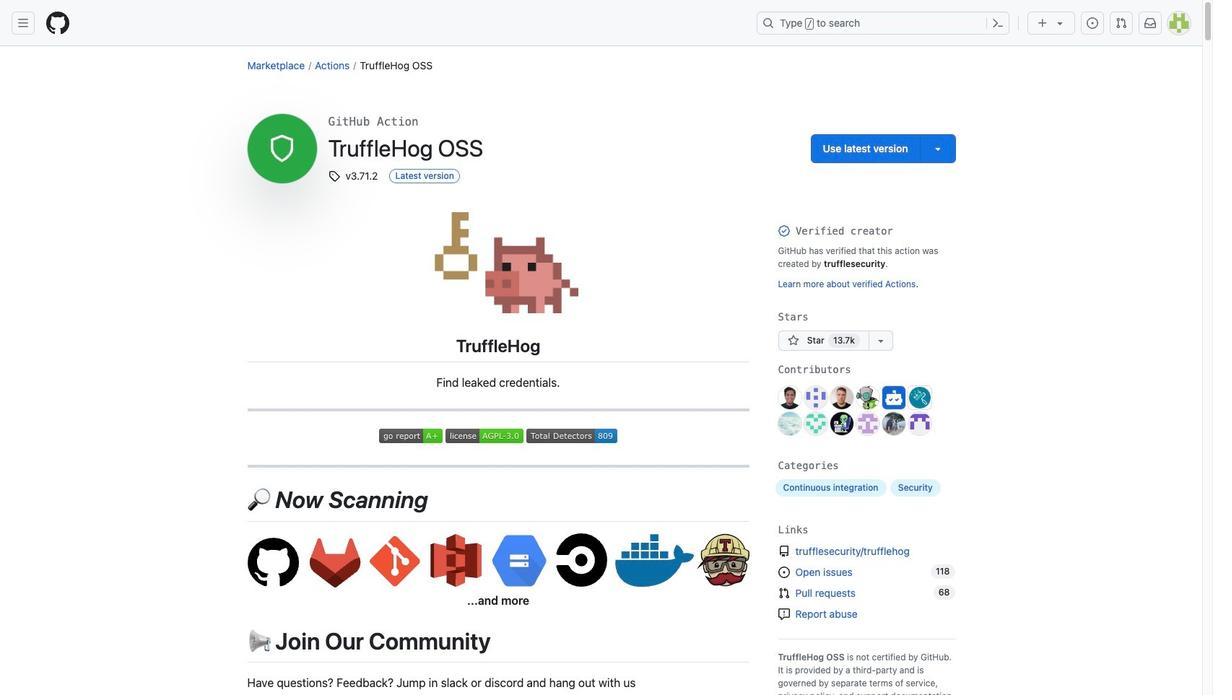 Task type: vqa. For each thing, say whether or not it's contained in the screenshot.
The To in the the Go to docs link
no



Task type: locate. For each thing, give the bounding box(es) containing it.
@roxanne tampus image
[[804, 386, 827, 409]]

add this repository to a list image
[[875, 335, 887, 347]]

@ahrav image
[[856, 386, 879, 409]]

git pull request image
[[778, 588, 790, 599]]

@dmarquero image
[[804, 412, 827, 435]]

13748 users starred this repository element
[[828, 334, 860, 348]]

homepage image
[[46, 12, 69, 35]]

license image
[[446, 429, 524, 444]]

triangle down image
[[1054, 17, 1066, 29]]

go report card image
[[379, 429, 443, 444]]

@lonmarsdev image
[[778, 386, 801, 409]]

report image
[[778, 609, 790, 620]]

@mcastorina image
[[778, 412, 801, 435]]

repo image
[[778, 546, 790, 558]]

git pull request image
[[1116, 17, 1127, 29]]

command palette image
[[992, 17, 1004, 29]]



Task type: describe. For each thing, give the bounding box(es) containing it.
choose a version image
[[932, 143, 944, 155]]

@bill rich image
[[830, 412, 853, 435]]

@renovate image
[[908, 386, 931, 409]]

issue opened image
[[1087, 17, 1098, 29]]

issue opened image
[[778, 567, 790, 578]]

@ladybug0125 image
[[856, 412, 879, 435]]

star image
[[788, 335, 799, 347]]

plus image
[[1037, 17, 1049, 29]]

@dependabot image
[[882, 386, 905, 409]]

@dustin decker image
[[830, 386, 853, 409]]

goreleaser logo image
[[418, 212, 578, 313]]

notifications image
[[1145, 17, 1156, 29]]

tag image
[[328, 170, 340, 182]]

total detectors image
[[527, 429, 618, 444]]

@zricethezav image
[[882, 412, 905, 435]]

@rgmz image
[[908, 412, 931, 435]]

verified image
[[778, 225, 790, 237]]



